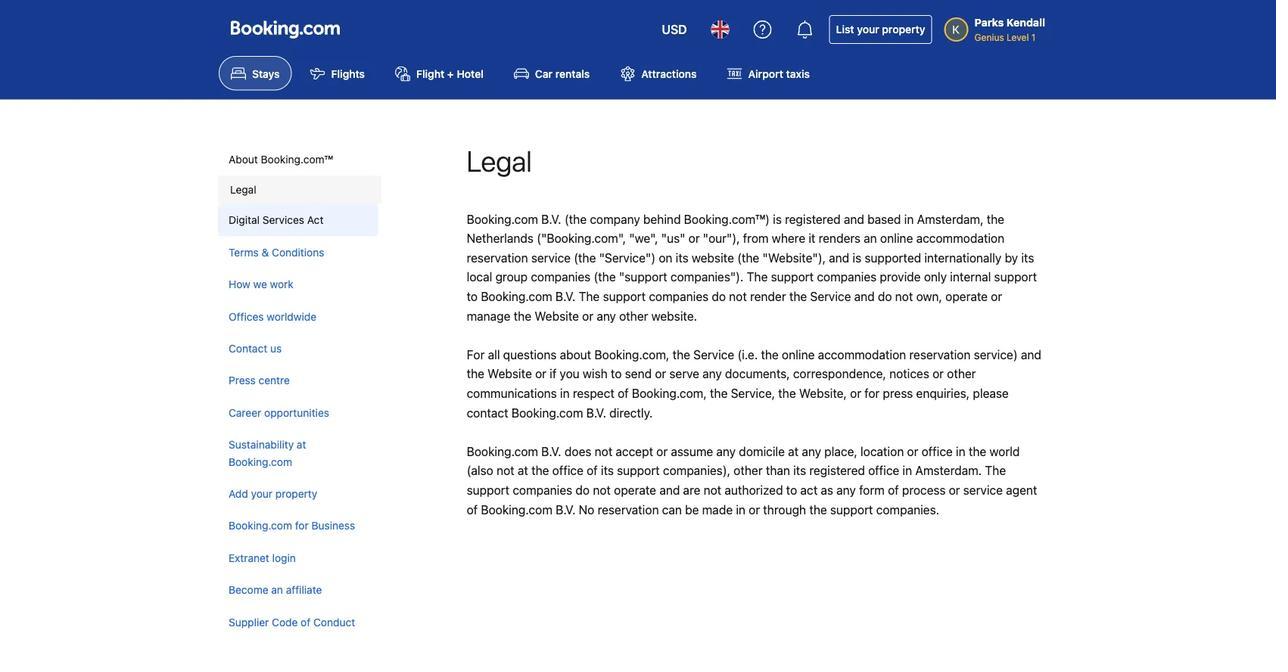 Task type: locate. For each thing, give the bounding box(es) containing it.
0 horizontal spatial online
[[782, 348, 815, 362]]

0 horizontal spatial to
[[467, 289, 478, 304]]

b.v. left no on the left bottom of the page
[[556, 503, 576, 517]]

service inside 'for all questions about booking.com, the service (i.e. the online accommodation reservation service) and the website or if you wish to send or serve any documents, correspondence, notices or other communications in respect of booking.com, the service, the website, or for press enquiries, please contact booking.com b.v. directly.'
[[694, 348, 735, 362]]

an inside booking.com b.v. (the company behind booking.com™) is registered and based in amsterdam, the netherlands ("booking.com", "we", "us" or "our"), from where it renders an online accommodation reservation service (the "service") on its website (the "website"), and is supported internationally by its local group companies  (the "support companies"). the support companies provide only internal support to booking.com b.v. the support companies do not render the service and do not own, operate or manage the website or any other website.
[[864, 231, 878, 246]]

the right (i.e.
[[761, 348, 779, 362]]

contact us
[[229, 342, 282, 355]]

booking.com down (also
[[481, 503, 553, 517]]

flight
[[417, 67, 445, 80]]

booking.com, up send
[[595, 348, 670, 362]]

the right render
[[790, 289, 807, 304]]

companies up website.
[[649, 289, 709, 304]]

the down world
[[986, 464, 1007, 478]]

in inside booking.com b.v. (the company behind booking.com™) is registered and based in amsterdam, the netherlands ("booking.com", "we", "us" or "our"), from where it renders an online accommodation reservation service (the "service") on its website (the "website"), and is supported internationally by its local group companies  (the "support companies"). the support companies provide only internal support to booking.com b.v. the support companies do not render the service and do not own, operate or manage the website or any other website.
[[905, 212, 914, 226]]

list
[[837, 23, 855, 36]]

(the
[[565, 212, 587, 226], [574, 251, 596, 265], [738, 251, 760, 265], [594, 270, 616, 285]]

netherlands
[[467, 231, 534, 246]]

operate inside booking.com b.v. does not accept or assume any domicile at any place, location or office in the world (also not at the office of its support companies), other than its registered office in amsterdam. the support companies do not operate and are not authorized to act as any form of process or service agent of booking.com b.v. no reservation can be made in or through the support companies.
[[614, 483, 657, 498]]

b.v. down 'respect'
[[587, 406, 607, 420]]

1 vertical spatial website
[[488, 367, 532, 381]]

0 vertical spatial accommodation
[[917, 231, 1005, 246]]

your
[[858, 23, 880, 36], [251, 488, 273, 500]]

terms & conditions
[[229, 246, 324, 259]]

affiliate
[[286, 584, 322, 597]]

or down authorized on the right of page
[[749, 503, 760, 517]]

0 vertical spatial to
[[467, 289, 478, 304]]

0 horizontal spatial property
[[276, 488, 318, 500]]

registered down place,
[[810, 464, 866, 478]]

its
[[676, 251, 689, 265], [1022, 251, 1035, 265], [601, 464, 614, 478], [794, 464, 807, 478]]

than
[[766, 464, 791, 478]]

property right list
[[883, 23, 926, 36]]

login
[[272, 552, 296, 565]]

all
[[488, 348, 500, 362]]

1 vertical spatial your
[[251, 488, 273, 500]]

registered up it
[[785, 212, 841, 226]]

office up the amsterdam.
[[922, 445, 953, 459]]

0 vertical spatial for
[[865, 386, 880, 401]]

1 horizontal spatial legal
[[467, 144, 532, 177]]

booking.com online hotel reservations image
[[231, 20, 340, 39]]

0 vertical spatial other
[[620, 309, 649, 323]]

other inside booking.com b.v. does not accept or assume any domicile at any place, location or office in the world (also not at the office of its support companies), other than its registered office in amsterdam. the support companies do not operate and are not authorized to act as any form of process or service agent of booking.com b.v. no reservation can be made in or through the support companies.
[[734, 464, 763, 478]]

to
[[467, 289, 478, 304], [611, 367, 622, 381], [787, 483, 798, 498]]

for
[[467, 348, 485, 362]]

an down "based"
[[864, 231, 878, 246]]

1 vertical spatial operate
[[614, 483, 657, 498]]

2 horizontal spatial to
[[787, 483, 798, 498]]

your for list
[[858, 23, 880, 36]]

and right service)
[[1021, 348, 1042, 362]]

at right (also
[[518, 464, 529, 478]]

0 vertical spatial service
[[811, 289, 852, 304]]

to inside booking.com b.v. (the company behind booking.com™) is registered and based in amsterdam, the netherlands ("booking.com", "we", "us" or "our"), from where it renders an online accommodation reservation service (the "service") on its website (the "website"), and is supported internationally by its local group companies  (the "support companies"). the support companies provide only internal support to booking.com b.v. the support companies do not render the service and do not own, operate or manage the website or any other website.
[[467, 289, 478, 304]]

0 horizontal spatial do
[[576, 483, 590, 498]]

service inside booking.com b.v. does not accept or assume any domicile at any place, location or office in the world (also not at the office of its support companies), other than its registered office in amsterdam. the support companies do not operate and are not authorized to act as any form of process or service agent of booking.com b.v. no reservation can be made in or through the support companies.
[[964, 483, 1003, 498]]

0 vertical spatial property
[[883, 23, 926, 36]]

conditions
[[272, 246, 324, 259]]

operate
[[946, 289, 988, 304], [614, 483, 657, 498]]

navigation
[[218, 143, 382, 639]]

0 vertical spatial the
[[747, 270, 768, 285]]

any
[[597, 309, 616, 323], [703, 367, 722, 381], [717, 445, 736, 459], [802, 445, 822, 459], [837, 483, 856, 498]]

1 vertical spatial other
[[948, 367, 977, 381]]

at up than
[[789, 445, 799, 459]]

service inside booking.com b.v. (the company behind booking.com™) is registered and based in amsterdam, the netherlands ("booking.com", "we", "us" or "our"), from where it renders an online accommodation reservation service (the "service") on its website (the "website"), and is supported internationally by its local group companies  (the "support companies"). the support companies provide only internal support to booking.com b.v. the support companies do not render the service and do not own, operate or manage the website or any other website.
[[811, 289, 852, 304]]

(also
[[467, 464, 494, 478]]

2 horizontal spatial reservation
[[910, 348, 971, 362]]

or
[[689, 231, 700, 246], [992, 289, 1003, 304], [583, 309, 594, 323], [535, 367, 547, 381], [655, 367, 667, 381], [933, 367, 944, 381], [851, 386, 862, 401], [657, 445, 668, 459], [908, 445, 919, 459], [949, 483, 961, 498], [749, 503, 760, 517]]

do down companies").
[[712, 289, 726, 304]]

b.v. left the does
[[542, 445, 562, 459]]

your inside navigation
[[251, 488, 273, 500]]

1 horizontal spatial property
[[883, 23, 926, 36]]

1 horizontal spatial operate
[[946, 289, 988, 304]]

offices worldwide
[[229, 310, 317, 323]]

0 horizontal spatial your
[[251, 488, 273, 500]]

1 vertical spatial reservation
[[910, 348, 971, 362]]

rentals
[[556, 67, 590, 80]]

1 vertical spatial online
[[782, 348, 815, 362]]

service,
[[731, 386, 776, 401]]

companies").
[[671, 270, 744, 285]]

registered inside booking.com b.v. does not accept or assume any domicile at any place, location or office in the world (also not at the office of its support companies), other than its registered office in amsterdam. the support companies do not operate and are not authorized to act as any form of process or service agent of booking.com b.v. no reservation can be made in or through the support companies.
[[810, 464, 866, 478]]

2 vertical spatial other
[[734, 464, 763, 478]]

0 vertical spatial your
[[858, 23, 880, 36]]

agent
[[1007, 483, 1038, 498]]

0 horizontal spatial website
[[488, 367, 532, 381]]

booking.com down group
[[481, 289, 553, 304]]

0 horizontal spatial legal
[[230, 183, 256, 196]]

legal
[[467, 144, 532, 177], [230, 183, 256, 196]]

of right form
[[888, 483, 899, 498]]

do up no on the left bottom of the page
[[576, 483, 590, 498]]

to down local
[[467, 289, 478, 304]]

supplier
[[229, 616, 269, 629]]

your right list
[[858, 23, 880, 36]]

internationally
[[925, 251, 1002, 265]]

operate down internal
[[946, 289, 988, 304]]

do down provide at the top of page
[[878, 289, 893, 304]]

registered
[[785, 212, 841, 226], [810, 464, 866, 478]]

terms
[[229, 246, 259, 259]]

1 vertical spatial accommodation
[[818, 348, 907, 362]]

not up no on the left bottom of the page
[[593, 483, 611, 498]]

0 horizontal spatial the
[[579, 289, 600, 304]]

0 horizontal spatial other
[[620, 309, 649, 323]]

website
[[535, 309, 579, 323], [488, 367, 532, 381]]

2 horizontal spatial the
[[986, 464, 1007, 478]]

0 horizontal spatial service
[[531, 251, 571, 265]]

1 vertical spatial service
[[694, 348, 735, 362]]

support
[[771, 270, 814, 285], [995, 270, 1038, 285], [603, 289, 646, 304], [617, 464, 660, 478], [467, 483, 510, 498], [831, 503, 874, 517]]

digital services act link
[[218, 205, 378, 237]]

the down the as at right
[[810, 503, 828, 517]]

online
[[881, 231, 914, 246], [782, 348, 815, 362]]

stays
[[252, 67, 280, 80]]

2 vertical spatial the
[[986, 464, 1007, 478]]

is up where on the top right of the page
[[773, 212, 782, 226]]

legal inside navigation
[[230, 183, 256, 196]]

of
[[618, 386, 629, 401], [587, 464, 598, 478], [888, 483, 899, 498], [467, 503, 478, 517], [301, 616, 311, 629]]

the inside booking.com b.v. does not accept or assume any domicile at any place, location or office in the world (also not at the office of its support companies), other than its registered office in amsterdam. the support companies do not operate and are not authorized to act as any form of process or service agent of booking.com b.v. no reservation can be made in or through the support companies.
[[986, 464, 1007, 478]]

property
[[883, 23, 926, 36], [276, 488, 318, 500]]

1 vertical spatial property
[[276, 488, 318, 500]]

your right add
[[251, 488, 273, 500]]

local
[[467, 270, 493, 285]]

worldwide
[[267, 310, 317, 323]]

send
[[625, 367, 652, 381]]

0 horizontal spatial accommodation
[[818, 348, 907, 362]]

of inside navigation
[[301, 616, 311, 629]]

and down supported
[[855, 289, 875, 304]]

work
[[270, 278, 294, 291]]

2 horizontal spatial other
[[948, 367, 977, 381]]

reservation inside booking.com b.v. (the company behind booking.com™) is registered and based in amsterdam, the netherlands ("booking.com", "we", "us" or "our"), from where it renders an online accommodation reservation service (the "service") on its website (the "website"), and is supported internationally by its local group companies  (the "support companies"). the support companies provide only internal support to booking.com b.v. the support companies do not render the service and do not own, operate or manage the website or any other website.
[[467, 251, 528, 265]]

by
[[1005, 251, 1019, 265]]

and inside booking.com b.v. does not accept or assume any domicile at any place, location or office in the world (also not at the office of its support companies), other than its registered office in amsterdam. the support companies do not operate and are not authorized to act as any form of process or service agent of booking.com b.v. no reservation can be made in or through the support companies.
[[660, 483, 680, 498]]

0 horizontal spatial is
[[773, 212, 782, 226]]

accommodation inside booking.com b.v. (the company behind booking.com™) is registered and based in amsterdam, the netherlands ("booking.com", "we", "us" or "our"), from where it renders an online accommodation reservation service (the "service") on its website (the "website"), and is supported internationally by its local group companies  (the "support companies"). the support companies provide only internal support to booking.com b.v. the support companies do not render the service and do not own, operate or manage the website or any other website.
[[917, 231, 1005, 246]]

to right wish
[[611, 367, 622, 381]]

website up about
[[535, 309, 579, 323]]

property for list your property
[[883, 23, 926, 36]]

you
[[560, 367, 580, 381]]

the up render
[[747, 270, 768, 285]]

0 horizontal spatial an
[[271, 584, 283, 597]]

any inside booking.com b.v. (the company behind booking.com™) is registered and based in amsterdam, the netherlands ("booking.com", "we", "us" or "our"), from where it renders an online accommodation reservation service (the "service") on its website (the "website"), and is supported internationally by its local group companies  (the "support companies"). the support companies provide only internal support to booking.com b.v. the support companies do not render the service and do not own, operate or manage the website or any other website.
[[597, 309, 616, 323]]

1 horizontal spatial is
[[853, 251, 862, 265]]

0 vertical spatial an
[[864, 231, 878, 246]]

extranet login
[[229, 552, 296, 565]]

how we work
[[229, 278, 294, 291]]

1 vertical spatial service
[[964, 483, 1003, 498]]

support down "accept"
[[617, 464, 660, 478]]

0 horizontal spatial for
[[295, 520, 309, 532]]

booking.com,
[[595, 348, 670, 362], [632, 386, 707, 401]]

office down the location on the bottom of page
[[869, 464, 900, 478]]

any right the as at right
[[837, 483, 856, 498]]

1 horizontal spatial service
[[964, 483, 1003, 498]]

accommodation
[[917, 231, 1005, 246], [818, 348, 907, 362]]

0 vertical spatial operate
[[946, 289, 988, 304]]

from
[[744, 231, 769, 246]]

0 vertical spatial reservation
[[467, 251, 528, 265]]

not
[[729, 289, 747, 304], [896, 289, 914, 304], [595, 445, 613, 459], [497, 464, 515, 478], [593, 483, 611, 498], [704, 483, 722, 498]]

1 vertical spatial legal
[[230, 183, 256, 196]]

process
[[903, 483, 946, 498]]

b.v. up '("booking.com",'
[[542, 212, 562, 226]]

0 vertical spatial service
[[531, 251, 571, 265]]

an
[[864, 231, 878, 246], [271, 584, 283, 597]]

1 vertical spatial booking.com,
[[632, 386, 707, 401]]

add your property link
[[218, 478, 378, 510]]

service left (i.e.
[[694, 348, 735, 362]]

to left act
[[787, 483, 798, 498]]

for inside 'for all questions about booking.com, the service (i.e. the online accommodation reservation service) and the website or if you wish to send or serve any documents, correspondence, notices or other communications in respect of booking.com, the service, the website, or for press enquiries, please contact booking.com b.v. directly.'
[[865, 386, 880, 401]]

and up can
[[660, 483, 680, 498]]

website
[[692, 251, 735, 265]]

career
[[229, 407, 262, 419]]

for left press in the bottom of the page
[[865, 386, 880, 401]]

1 horizontal spatial website
[[535, 309, 579, 323]]

2 vertical spatial reservation
[[598, 503, 659, 517]]

location
[[861, 445, 905, 459]]

booking.com inside 'for all questions about booking.com, the service (i.e. the online accommodation reservation service) and the website or if you wish to send or serve any documents, correspondence, notices or other communications in respect of booking.com, the service, the website, or for press enquiries, please contact booking.com b.v. directly.'
[[512, 406, 583, 420]]

booking.com down if
[[512, 406, 583, 420]]

0 horizontal spatial office
[[553, 464, 584, 478]]

booking.com up (also
[[467, 445, 539, 459]]

become
[[229, 584, 269, 597]]

office down the does
[[553, 464, 584, 478]]

not right the does
[[595, 445, 613, 459]]

booking.com down sustainability
[[229, 456, 292, 468]]

online inside booking.com b.v. (the company behind booking.com™) is registered and based in amsterdam, the netherlands ("booking.com", "we", "us" or "our"), from where it renders an online accommodation reservation service (the "service") on its website (the "website"), and is supported internationally by its local group companies  (the "support companies"). the support companies provide only internal support to booking.com b.v. the support companies do not render the service and do not own, operate or manage the website or any other website.
[[881, 231, 914, 246]]

behind
[[644, 212, 681, 226]]

the
[[987, 212, 1005, 226], [790, 289, 807, 304], [514, 309, 532, 323], [673, 348, 691, 362], [761, 348, 779, 362], [467, 367, 485, 381], [710, 386, 728, 401], [779, 386, 796, 401], [969, 445, 987, 459], [532, 464, 549, 478], [810, 503, 828, 517]]

"us"
[[662, 231, 686, 246]]

only
[[925, 270, 947, 285]]

accommodation up correspondence, on the right bottom
[[818, 348, 907, 362]]

or up enquiries,
[[933, 367, 944, 381]]

1 horizontal spatial online
[[881, 231, 914, 246]]

1 horizontal spatial for
[[865, 386, 880, 401]]

companies down the does
[[513, 483, 573, 498]]

an left affiliate
[[271, 584, 283, 597]]

2 vertical spatial to
[[787, 483, 798, 498]]

other down "support
[[620, 309, 649, 323]]

0 vertical spatial is
[[773, 212, 782, 226]]

be
[[685, 503, 699, 517]]

enquiries,
[[917, 386, 970, 401]]

wish
[[583, 367, 608, 381]]

website,
[[800, 386, 847, 401]]

other inside booking.com b.v. (the company behind booking.com™) is registered and based in amsterdam, the netherlands ("booking.com", "we", "us" or "our"), from where it renders an online accommodation reservation service (the "service") on its website (the "website"), and is supported internationally by its local group companies  (the "support companies"). the support companies provide only internal support to booking.com b.v. the support companies do not render the service and do not own, operate or manage the website or any other website.
[[620, 309, 649, 323]]

of inside 'for all questions about booking.com, the service (i.e. the online accommodation reservation service) and the website or if you wish to send or serve any documents, correspondence, notices or other communications in respect of booking.com, the service, the website, or for press enquiries, please contact booking.com b.v. directly.'
[[618, 386, 629, 401]]

0 vertical spatial online
[[881, 231, 914, 246]]

contact
[[229, 342, 268, 355]]

1 vertical spatial an
[[271, 584, 283, 597]]

property inside navigation
[[276, 488, 318, 500]]

us
[[270, 342, 282, 355]]

not up the made
[[704, 483, 722, 498]]

in right "based"
[[905, 212, 914, 226]]

booking.com inside "sustainability at booking.com"
[[229, 456, 292, 468]]

0 vertical spatial booking.com,
[[595, 348, 670, 362]]

1 horizontal spatial reservation
[[598, 503, 659, 517]]

companies down renders
[[817, 270, 877, 285]]

0 horizontal spatial at
[[297, 439, 306, 451]]

of up the directly.
[[618, 386, 629, 401]]

1 horizontal spatial service
[[811, 289, 852, 304]]

manage
[[467, 309, 511, 323]]

booking.com, down serve
[[632, 386, 707, 401]]

booking.com™
[[261, 153, 333, 165]]

or down the amsterdam.
[[949, 483, 961, 498]]

in down you
[[560, 386, 570, 401]]

any inside 'for all questions about booking.com, the service (i.e. the online accommodation reservation service) and the website or if you wish to send or serve any documents, correspondence, notices or other communications in respect of booking.com, the service, the website, or for press enquiries, please contact booking.com b.v. directly.'
[[703, 367, 722, 381]]

business
[[312, 520, 355, 532]]

1 vertical spatial is
[[853, 251, 862, 265]]

1 horizontal spatial other
[[734, 464, 763, 478]]

1 horizontal spatial to
[[611, 367, 622, 381]]

1 vertical spatial for
[[295, 520, 309, 532]]

0 horizontal spatial service
[[694, 348, 735, 362]]

1 horizontal spatial accommodation
[[917, 231, 1005, 246]]

domicile
[[739, 445, 785, 459]]

made
[[703, 503, 733, 517]]

service left agent
[[964, 483, 1003, 498]]

is down renders
[[853, 251, 862, 265]]

at inside "sustainability at booking.com"
[[297, 439, 306, 451]]

reservation inside booking.com b.v. does not accept or assume any domicile at any place, location or office in the world (also not at the office of its support companies), other than its registered office in amsterdam. the support companies do not operate and are not authorized to act as any form of process or service agent of booking.com b.v. no reservation can be made in or through the support companies.
[[598, 503, 659, 517]]

service
[[811, 289, 852, 304], [694, 348, 735, 362]]

career opportunities link
[[218, 397, 378, 429]]

1 horizontal spatial your
[[858, 23, 880, 36]]

0 horizontal spatial operate
[[614, 483, 657, 498]]

your for add
[[251, 488, 273, 500]]

serve
[[670, 367, 700, 381]]

reservation up notices
[[910, 348, 971, 362]]

act
[[801, 483, 818, 498]]

parks
[[975, 16, 1005, 29]]

1 vertical spatial registered
[[810, 464, 866, 478]]

at down career opportunities link
[[297, 439, 306, 451]]

0 vertical spatial website
[[535, 309, 579, 323]]

please
[[973, 386, 1009, 401]]

other up authorized on the right of page
[[734, 464, 763, 478]]

1 horizontal spatial an
[[864, 231, 878, 246]]

service down "website"),
[[811, 289, 852, 304]]

0 horizontal spatial reservation
[[467, 251, 528, 265]]

1 vertical spatial to
[[611, 367, 622, 381]]

0 vertical spatial registered
[[785, 212, 841, 226]]

support down "by"
[[995, 270, 1038, 285]]

for left business
[[295, 520, 309, 532]]

property for add your property
[[276, 488, 318, 500]]

the down "service") on the top
[[579, 289, 600, 304]]

booking.com b.v. does not accept or assume any domicile at any place, location or office in the world (also not at the office of its support companies), other than its registered office in amsterdam. the support companies do not operate and are not authorized to act as any form of process or service agent of booking.com b.v. no reservation can be made in or through the support companies.
[[467, 445, 1038, 517]]

reservation down netherlands
[[467, 251, 528, 265]]



Task type: vqa. For each thing, say whether or not it's contained in the screenshot.
Very Good element
no



Task type: describe. For each thing, give the bounding box(es) containing it.
the right amsterdam, on the right of page
[[987, 212, 1005, 226]]

opportunities
[[264, 407, 329, 419]]

offices
[[229, 310, 264, 323]]

sustainability
[[229, 439, 294, 451]]

"website"),
[[763, 251, 826, 265]]

supported
[[865, 251, 922, 265]]

not right (also
[[497, 464, 515, 478]]

directly.
[[610, 406, 653, 420]]

+
[[448, 67, 454, 80]]

level
[[1007, 32, 1030, 42]]

website inside booking.com b.v. (the company behind booking.com™) is registered and based in amsterdam, the netherlands ("booking.com", "we", "us" or "our"), from where it renders an online accommodation reservation service (the "service") on its website (the "website"), and is supported internationally by its local group companies  (the "support companies"). the support companies provide only internal support to booking.com b.v. the support companies do not render the service and do not own, operate or manage the website or any other website.
[[535, 309, 579, 323]]

b.v. up about
[[556, 289, 576, 304]]

accept
[[616, 445, 654, 459]]

2 horizontal spatial at
[[789, 445, 799, 459]]

become an affiliate
[[229, 584, 322, 597]]

become an affiliate link
[[218, 575, 378, 607]]

amsterdam.
[[916, 464, 982, 478]]

of down the does
[[587, 464, 598, 478]]

booking.com b.v. (the company behind booking.com™) is registered and based in amsterdam, the netherlands ("booking.com", "we", "us" or "our"), from where it renders an online accommodation reservation service (the "service") on its website (the "website"), and is supported internationally by its local group companies  (the "support companies"). the support companies provide only internal support to booking.com b.v. the support companies do not render the service and do not own, operate or manage the website or any other website.
[[467, 212, 1038, 323]]

navigation containing about booking.com™
[[218, 143, 382, 639]]

or left if
[[535, 367, 547, 381]]

for inside navigation
[[295, 520, 309, 532]]

(the up '("booking.com",'
[[565, 212, 587, 226]]

not down provide at the top of page
[[896, 289, 914, 304]]

b.v. inside 'for all questions about booking.com, the service (i.e. the online accommodation reservation service) and the website or if you wish to send or serve any documents, correspondence, notices or other communications in respect of booking.com, the service, the website, or for press enquiries, please contact booking.com b.v. directly.'
[[587, 406, 607, 420]]

1 horizontal spatial the
[[747, 270, 768, 285]]

the right (also
[[532, 464, 549, 478]]

"support
[[619, 270, 668, 285]]

act
[[307, 214, 324, 227]]

the left service,
[[710, 386, 728, 401]]

0 vertical spatial legal
[[467, 144, 532, 177]]

if
[[550, 367, 557, 381]]

on
[[659, 251, 673, 265]]

support down (also
[[467, 483, 510, 498]]

authorized
[[725, 483, 784, 498]]

to inside 'for all questions about booking.com, the service (i.e. the online accommodation reservation service) and the website or if you wish to send or serve any documents, correspondence, notices or other communications in respect of booking.com, the service, the website, or for press enquiries, please contact booking.com b.v. directly.'
[[611, 367, 622, 381]]

or down internal
[[992, 289, 1003, 304]]

reservation inside 'for all questions about booking.com, the service (i.e. the online accommodation reservation service) and the website or if you wish to send or serve any documents, correspondence, notices or other communications in respect of booking.com, the service, the website, or for press enquiries, please contact booking.com b.v. directly.'
[[910, 348, 971, 362]]

(the down '("booking.com",'
[[574, 251, 596, 265]]

its up act
[[794, 464, 807, 478]]

own,
[[917, 289, 943, 304]]

accommodation inside 'for all questions about booking.com, the service (i.e. the online accommodation reservation service) and the website or if you wish to send or serve any documents, correspondence, notices or other communications in respect of booking.com, the service, the website, or for press enquiries, please contact booking.com b.v. directly.'
[[818, 348, 907, 362]]

airport
[[749, 67, 784, 80]]

2 horizontal spatial office
[[922, 445, 953, 459]]

the left world
[[969, 445, 987, 459]]

car rentals
[[535, 67, 590, 80]]

service inside booking.com b.v. (the company behind booking.com™) is registered and based in amsterdam, the netherlands ("booking.com", "we", "us" or "our"), from where it renders an online accommodation reservation service (the "service") on its website (the "website"), and is supported internationally by its local group companies  (the "support companies"). the support companies provide only internal support to booking.com b.v. the support companies do not render the service and do not own, operate or manage the website or any other website.
[[531, 251, 571, 265]]

sustainability at booking.com link
[[218, 429, 378, 478]]

(the down "service") on the top
[[594, 270, 616, 285]]

other inside 'for all questions about booking.com, the service (i.e. the online accommodation reservation service) and the website or if you wish to send or serve any documents, correspondence, notices or other communications in respect of booking.com, the service, the website, or for press enquiries, please contact booking.com b.v. directly.'
[[948, 367, 977, 381]]

list your property
[[837, 23, 926, 36]]

centre
[[259, 375, 290, 387]]

career opportunities
[[229, 407, 329, 419]]

flight + hotel
[[417, 67, 484, 80]]

hotel
[[457, 67, 484, 80]]

1 vertical spatial the
[[579, 289, 600, 304]]

the up serve
[[673, 348, 691, 362]]

website.
[[652, 309, 698, 323]]

documents,
[[726, 367, 790, 381]]

booking.com for business link
[[218, 510, 378, 543]]

1 horizontal spatial at
[[518, 464, 529, 478]]

car
[[535, 67, 553, 80]]

for all questions about booking.com, the service (i.e. the online accommodation reservation service) and the website or if you wish to send or serve any documents, correspondence, notices or other communications in respect of booking.com, the service, the website, or for press enquiries, please contact booking.com b.v. directly.
[[467, 348, 1042, 420]]

in inside 'for all questions about booking.com, the service (i.e. the online accommodation reservation service) and the website or if you wish to send or serve any documents, correspondence, notices or other communications in respect of booking.com, the service, the website, or for press enquiries, please contact booking.com b.v. directly.'
[[560, 386, 570, 401]]

("booking.com",
[[537, 231, 626, 246]]

and down renders
[[829, 251, 850, 265]]

its right "by"
[[1022, 251, 1035, 265]]

contact
[[467, 406, 509, 420]]

add your property
[[229, 488, 318, 500]]

no
[[579, 503, 595, 517]]

service)
[[974, 348, 1018, 362]]

the right service,
[[779, 386, 796, 401]]

"we",
[[630, 231, 659, 246]]

or right "accept"
[[657, 445, 668, 459]]

contact us link
[[218, 333, 378, 365]]

the right manage
[[514, 309, 532, 323]]

the down for
[[467, 367, 485, 381]]

"our"),
[[703, 231, 740, 246]]

its right on
[[676, 251, 689, 265]]

flight + hotel link
[[383, 56, 496, 90]]

companies inside booking.com b.v. does not accept or assume any domicile at any place, location or office in the world (also not at the office of its support companies), other than its registered office in amsterdam. the support companies do not operate and are not authorized to act as any form of process or service agent of booking.com b.v. no reservation can be made in or through the support companies.
[[513, 483, 573, 498]]

internal
[[951, 270, 992, 285]]

sustainability at booking.com
[[229, 439, 306, 468]]

1 horizontal spatial do
[[712, 289, 726, 304]]

extranet login link
[[218, 543, 378, 575]]

and inside 'for all questions about booking.com, the service (i.e. the online accommodation reservation service) and the website or if you wish to send or serve any documents, correspondence, notices or other communications in respect of booking.com, the service, the website, or for press enquiries, please contact booking.com b.v. directly.'
[[1021, 348, 1042, 362]]

any right the assume
[[717, 445, 736, 459]]

as
[[821, 483, 834, 498]]

any left place,
[[802, 445, 822, 459]]

booking.com up netherlands
[[467, 212, 539, 226]]

to inside booking.com b.v. does not accept or assume any domicile at any place, location or office in the world (also not at the office of its support companies), other than its registered office in amsterdam. the support companies do not operate and are not authorized to act as any form of process or service agent of booking.com b.v. no reservation can be made in or through the support companies.
[[787, 483, 798, 498]]

press
[[883, 386, 914, 401]]

&
[[262, 246, 269, 259]]

parks kendall genius level 1
[[975, 16, 1046, 42]]

car rentals link
[[502, 56, 602, 90]]

operate inside booking.com b.v. (the company behind booking.com™) is registered and based in amsterdam, the netherlands ("booking.com", "we", "us" or "our"), from where it renders an online accommodation reservation service (the "service") on its website (the "website"), and is supported internationally by its local group companies  (the "support companies"). the support companies provide only internal support to booking.com b.v. the support companies do not render the service and do not own, operate or manage the website or any other website.
[[946, 289, 988, 304]]

or right "us"
[[689, 231, 700, 246]]

render
[[751, 289, 787, 304]]

companies down '("booking.com",'
[[531, 270, 591, 285]]

booking.com for business
[[229, 520, 355, 532]]

usd button
[[653, 11, 696, 48]]

based
[[868, 212, 902, 226]]

of down (also
[[467, 503, 478, 517]]

about booking.com™ link
[[218, 143, 378, 175]]

2 horizontal spatial do
[[878, 289, 893, 304]]

airport taxis link
[[715, 56, 822, 90]]

digital
[[229, 214, 260, 227]]

online inside 'for all questions about booking.com, the service (i.e. the online accommodation reservation service) and the website or if you wish to send or serve any documents, correspondence, notices or other communications in respect of booking.com, the service, the website, or for press enquiries, please contact booking.com b.v. directly.'
[[782, 348, 815, 362]]

1 horizontal spatial office
[[869, 464, 900, 478]]

airport taxis
[[749, 67, 810, 80]]

about booking.com™
[[229, 153, 333, 165]]

companies),
[[663, 464, 731, 478]]

its down the directly.
[[601, 464, 614, 478]]

can
[[662, 503, 682, 517]]

support down form
[[831, 503, 874, 517]]

assume
[[671, 445, 714, 459]]

registered inside booking.com b.v. (the company behind booking.com™) is registered and based in amsterdam, the netherlands ("booking.com", "we", "us" or "our"), from where it renders an online accommodation reservation service (the "service") on its website (the "website"), and is supported internationally by its local group companies  (the "support companies"). the support companies provide only internal support to booking.com b.v. the support companies do not render the service and do not own, operate or manage the website or any other website.
[[785, 212, 841, 226]]

press centre link
[[218, 365, 378, 397]]

or up about
[[583, 309, 594, 323]]

website inside 'for all questions about booking.com, the service (i.e. the online accommodation reservation service) and the website or if you wish to send or serve any documents, correspondence, notices or other communications in respect of booking.com, the service, the website, or for press enquiries, please contact booking.com b.v. directly.'
[[488, 367, 532, 381]]

in up the amsterdam.
[[957, 445, 966, 459]]

in right the made
[[736, 503, 746, 517]]

booking.com up extranet login
[[229, 520, 292, 532]]

press
[[229, 375, 256, 387]]

in up process
[[903, 464, 913, 478]]

1
[[1032, 32, 1036, 42]]

extranet
[[229, 552, 270, 565]]

or right send
[[655, 367, 667, 381]]

not left render
[[729, 289, 747, 304]]

support down "support
[[603, 289, 646, 304]]

an inside 'link'
[[271, 584, 283, 597]]

do inside booking.com b.v. does not accept or assume any domicile at any place, location or office in the world (also not at the office of its support companies), other than its registered office in amsterdam. the support companies do not operate and are not authorized to act as any form of process or service agent of booking.com b.v. no reservation can be made in or through the support companies.
[[576, 483, 590, 498]]

supplier code of conduct link
[[218, 607, 378, 639]]

or down correspondence, on the right bottom
[[851, 386, 862, 401]]

(the down from
[[738, 251, 760, 265]]

support down "website"),
[[771, 270, 814, 285]]

how we work link
[[218, 269, 378, 301]]

or right the location on the bottom of page
[[908, 445, 919, 459]]

terms & conditions link
[[218, 237, 378, 269]]

legal link
[[218, 175, 382, 205]]

attractions
[[642, 67, 697, 80]]

and up renders
[[844, 212, 865, 226]]

"service")
[[600, 251, 656, 265]]



